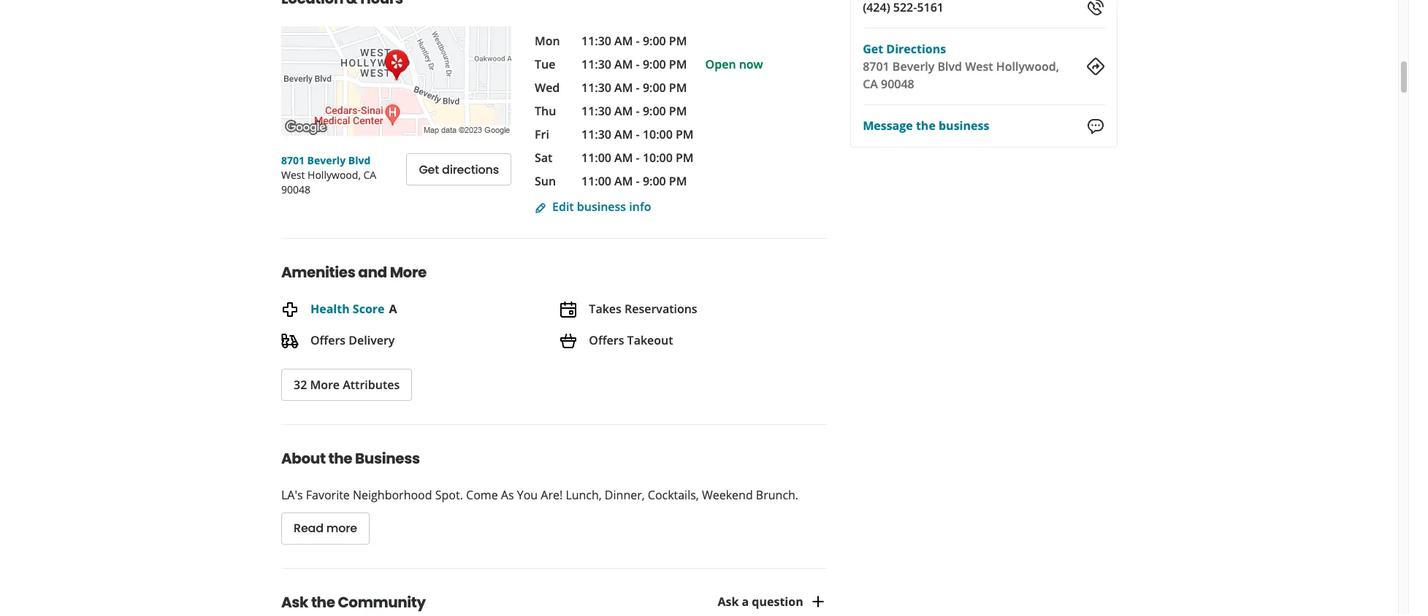 Task type: vqa. For each thing, say whether or not it's contained in the screenshot.
Map Image
yes



Task type: describe. For each thing, give the bounding box(es) containing it.
offers for offers takeout
[[589, 332, 624, 348]]

offers delivery
[[310, 332, 395, 348]]

am for mon
[[614, 33, 633, 49]]

health
[[310, 301, 350, 317]]

get directions 8701 beverly blvd west hollywood, ca 90048
[[863, 41, 1059, 92]]

- for sat
[[636, 150, 640, 166]]

open
[[705, 56, 736, 72]]

11:30 am - 9:00 pm for thu
[[582, 103, 687, 119]]

get directions link
[[406, 153, 511, 186]]

business inside message the business button
[[938, 118, 989, 134]]

32 more attributes button
[[281, 369, 412, 401]]

pm for mon
[[669, 33, 687, 49]]

24 medical v2 image
[[281, 301, 299, 319]]

pm for sat
[[676, 150, 694, 166]]

offers takeout
[[589, 332, 673, 348]]

wed
[[535, 80, 560, 96]]

beverly inside get directions 8701 beverly blvd west hollywood, ca 90048
[[892, 58, 934, 75]]

24 add v2 image
[[809, 593, 827, 611]]

takes reservations
[[589, 301, 697, 317]]

ask the community
[[281, 592, 426, 613]]

11:00 for 11:00 am - 10:00 pm
[[582, 150, 611, 166]]

blvd inside the 8701 beverly blvd west hollywood, ca 90048
[[348, 153, 371, 167]]

the for ask
[[311, 592, 335, 613]]

map image
[[281, 26, 511, 136]]

am for sat
[[614, 150, 633, 166]]

pm for tue
[[669, 56, 687, 72]]

pm for thu
[[669, 103, 687, 119]]

- for fri
[[636, 126, 640, 142]]

- for mon
[[636, 33, 640, 49]]

location & hours element
[[258, 0, 850, 215]]

weekend
[[702, 487, 753, 503]]

ca inside the 8701 beverly blvd west hollywood, ca 90048
[[363, 168, 376, 182]]

more inside 32 more attributes dropdown button
[[310, 377, 340, 393]]

edit business info
[[552, 199, 651, 215]]

am for fri
[[614, 126, 633, 142]]

west inside get directions 8701 beverly blvd west hollywood, ca 90048
[[965, 58, 993, 75]]

8701 inside the 8701 beverly blvd west hollywood, ca 90048
[[281, 153, 305, 167]]

11:30 am - 9:00 pm for tue
[[582, 56, 687, 72]]

community
[[338, 592, 426, 613]]

cocktails,
[[648, 487, 699, 503]]

amenities
[[281, 262, 355, 283]]

beverly inside the 8701 beverly blvd west hollywood, ca 90048
[[307, 153, 346, 167]]

directions
[[442, 161, 499, 178]]

ask for ask the community
[[281, 592, 308, 613]]

about the business element
[[258, 424, 827, 545]]

about the business
[[281, 448, 420, 469]]

10:00 for 11:00 am - 10:00 pm
[[643, 150, 673, 166]]

11:30 for fri
[[582, 126, 611, 142]]

9:00 for mon
[[643, 33, 666, 49]]

more
[[326, 520, 357, 537]]

mon
[[535, 33, 560, 49]]

8701 inside get directions 8701 beverly blvd west hollywood, ca 90048
[[863, 58, 889, 75]]

amenities and more element
[[258, 238, 838, 401]]

sat
[[535, 150, 553, 166]]

get directions link
[[863, 41, 946, 57]]

24 directions v2 image
[[1087, 58, 1105, 75]]

question
[[752, 594, 803, 610]]

la's favorite neighborhood spot.  come as you are!  lunch, dinner, cocktails, weekend brunch.
[[281, 487, 799, 503]]

ask a question link
[[718, 593, 827, 611]]

- for thu
[[636, 103, 640, 119]]

9:00 for sun
[[643, 173, 666, 189]]

and
[[358, 262, 387, 283]]

pm for wed
[[669, 80, 687, 96]]

brunch.
[[756, 487, 799, 503]]

8701 beverly blvd west hollywood, ca 90048
[[281, 153, 376, 197]]

read more
[[294, 520, 357, 537]]

now
[[739, 56, 763, 72]]

takeout
[[627, 332, 673, 348]]

west inside the 8701 beverly blvd west hollywood, ca 90048
[[281, 168, 305, 182]]

24 reservation v2 image
[[560, 301, 577, 319]]

open now
[[705, 56, 763, 72]]

pm for fri
[[676, 126, 694, 142]]

tue
[[535, 56, 556, 72]]

score
[[353, 301, 385, 317]]

read
[[294, 520, 324, 537]]



Task type: locate. For each thing, give the bounding box(es) containing it.
the
[[916, 118, 935, 134], [328, 448, 352, 469], [311, 592, 335, 613]]

2 vertical spatial the
[[311, 592, 335, 613]]

more right the and
[[390, 262, 427, 283]]

0 horizontal spatial ca
[[363, 168, 376, 182]]

3 am from the top
[[614, 80, 633, 96]]

1 vertical spatial ca
[[363, 168, 376, 182]]

11:30 am - 10:00 pm
[[582, 126, 694, 142]]

1 vertical spatial more
[[310, 377, 340, 393]]

hollywood, left 24 directions v2 "icon"
[[996, 58, 1059, 75]]

0 horizontal spatial get
[[419, 161, 439, 178]]

2 - from the top
[[636, 56, 640, 72]]

west
[[965, 58, 993, 75], [281, 168, 305, 182]]

0 vertical spatial ca
[[863, 76, 878, 92]]

ask for ask a question
[[718, 594, 739, 610]]

amenities and more
[[281, 262, 427, 283]]

0 vertical spatial 90048
[[881, 76, 914, 92]]

0 vertical spatial more
[[390, 262, 427, 283]]

as
[[501, 487, 514, 503]]

1 horizontal spatial blvd
[[937, 58, 962, 75]]

1 horizontal spatial hollywood,
[[996, 58, 1059, 75]]

lunch,
[[566, 487, 602, 503]]

0 horizontal spatial 90048
[[281, 183, 310, 197]]

5 am from the top
[[614, 126, 633, 142]]

am for wed
[[614, 80, 633, 96]]

7 am from the top
[[614, 173, 633, 189]]

1 11:00 from the top
[[582, 150, 611, 166]]

ca inside get directions 8701 beverly blvd west hollywood, ca 90048
[[863, 76, 878, 92]]

message
[[863, 118, 913, 134]]

1 vertical spatial beverly
[[307, 153, 346, 167]]

1 vertical spatial west
[[281, 168, 305, 182]]

ask
[[281, 592, 308, 613], [718, 594, 739, 610]]

6 am from the top
[[614, 150, 633, 166]]

beverly
[[892, 58, 934, 75], [307, 153, 346, 167]]

am for sun
[[614, 173, 633, 189]]

1 vertical spatial 11:00
[[582, 173, 611, 189]]

11:00 am - 9:00 pm
[[582, 173, 687, 189]]

3 - from the top
[[636, 80, 640, 96]]

come
[[466, 487, 498, 503]]

am
[[614, 33, 633, 49], [614, 56, 633, 72], [614, 80, 633, 96], [614, 103, 633, 119], [614, 126, 633, 142], [614, 150, 633, 166], [614, 173, 633, 189]]

hollywood,
[[996, 58, 1059, 75], [308, 168, 361, 182]]

1 horizontal spatial 8701
[[863, 58, 889, 75]]

1 horizontal spatial ca
[[863, 76, 878, 92]]

1 am from the top
[[614, 33, 633, 49]]

2 10:00 from the top
[[643, 150, 673, 166]]

delivery
[[349, 332, 395, 348]]

you
[[517, 487, 538, 503]]

ca
[[863, 76, 878, 92], [363, 168, 376, 182]]

business right edit
[[577, 199, 626, 215]]

dinner,
[[605, 487, 645, 503]]

1 vertical spatial blvd
[[348, 153, 371, 167]]

about
[[281, 448, 326, 469]]

0 horizontal spatial ask
[[281, 592, 308, 613]]

0 horizontal spatial beverly
[[307, 153, 346, 167]]

1 horizontal spatial ask
[[718, 594, 739, 610]]

4 11:30 am - 9:00 pm from the top
[[582, 103, 687, 119]]

0 vertical spatial get
[[863, 41, 883, 57]]

1 10:00 from the top
[[643, 126, 673, 142]]

90048 down 8701 beverly blvd link
[[281, 183, 310, 197]]

11:00 up the 11:00 am - 9:00 pm
[[582, 150, 611, 166]]

11:30 for wed
[[582, 80, 611, 96]]

ask a question
[[718, 594, 803, 610]]

1 vertical spatial business
[[577, 199, 626, 215]]

1 horizontal spatial offers
[[589, 332, 624, 348]]

1 horizontal spatial 90048
[[881, 76, 914, 92]]

get directions
[[419, 161, 499, 178]]

90048 down get directions link
[[881, 76, 914, 92]]

message the business
[[863, 118, 989, 134]]

more right 32
[[310, 377, 340, 393]]

2 am from the top
[[614, 56, 633, 72]]

1 horizontal spatial west
[[965, 58, 993, 75]]

2 11:00 from the top
[[582, 173, 611, 189]]

90048
[[881, 76, 914, 92], [281, 183, 310, 197]]

business
[[355, 448, 420, 469]]

7 - from the top
[[636, 173, 640, 189]]

1 offers from the left
[[310, 332, 346, 348]]

16 pencil v2 image
[[535, 202, 546, 214]]

0 horizontal spatial business
[[577, 199, 626, 215]]

fri
[[535, 126, 549, 142]]

9:00 for tue
[[643, 56, 666, 72]]

get inside location & hours element
[[419, 161, 439, 178]]

11:30 for thu
[[582, 103, 611, 119]]

blvd inside get directions 8701 beverly blvd west hollywood, ca 90048
[[937, 58, 962, 75]]

3 11:30 am - 9:00 pm from the top
[[582, 80, 687, 96]]

get for get directions 8701 beverly blvd west hollywood, ca 90048
[[863, 41, 883, 57]]

4 - from the top
[[636, 103, 640, 119]]

32
[[294, 377, 307, 393]]

2 11:30 from the top
[[582, 56, 611, 72]]

11:30
[[582, 33, 611, 49], [582, 56, 611, 72], [582, 80, 611, 96], [582, 103, 611, 119], [582, 126, 611, 142]]

- for tue
[[636, 56, 640, 72]]

ca down 8701 beverly blvd link
[[363, 168, 376, 182]]

hollywood, inside get directions 8701 beverly blvd west hollywood, ca 90048
[[996, 58, 1059, 75]]

90048 inside get directions 8701 beverly blvd west hollywood, ca 90048
[[881, 76, 914, 92]]

0 vertical spatial 11:00
[[582, 150, 611, 166]]

- for wed
[[636, 80, 640, 96]]

10:00 up the 11:00 am - 10:00 pm
[[643, 126, 673, 142]]

3 9:00 from the top
[[643, 80, 666, 96]]

4 am from the top
[[614, 103, 633, 119]]

blvd
[[937, 58, 962, 75], [348, 153, 371, 167]]

a
[[742, 594, 749, 610]]

0 vertical spatial 8701
[[863, 58, 889, 75]]

edit
[[552, 199, 574, 215]]

the for message
[[916, 118, 935, 134]]

1 horizontal spatial business
[[938, 118, 989, 134]]

1 vertical spatial 10:00
[[643, 150, 673, 166]]

0 horizontal spatial offers
[[310, 332, 346, 348]]

0 horizontal spatial hollywood,
[[308, 168, 361, 182]]

4 9:00 from the top
[[643, 103, 666, 119]]

-
[[636, 33, 640, 49], [636, 56, 640, 72], [636, 80, 640, 96], [636, 103, 640, 119], [636, 126, 640, 142], [636, 150, 640, 166], [636, 173, 640, 189]]

0 vertical spatial west
[[965, 58, 993, 75]]

11:30 am - 9:00 pm
[[582, 33, 687, 49], [582, 56, 687, 72], [582, 80, 687, 96], [582, 103, 687, 119]]

are!
[[541, 487, 563, 503]]

8701 beverly blvd link
[[281, 153, 371, 167]]

the inside button
[[916, 118, 935, 134]]

1 vertical spatial 90048
[[281, 183, 310, 197]]

am for tue
[[614, 56, 633, 72]]

business down get directions 8701 beverly blvd west hollywood, ca 90048
[[938, 118, 989, 134]]

offers
[[310, 332, 346, 348], [589, 332, 624, 348]]

0 vertical spatial beverly
[[892, 58, 934, 75]]

favorite
[[306, 487, 350, 503]]

attributes
[[343, 377, 400, 393]]

info
[[629, 199, 651, 215]]

11:30 up '11:30 am - 10:00 pm'
[[582, 103, 611, 119]]

business inside location & hours element
[[577, 199, 626, 215]]

health score link
[[310, 301, 385, 317]]

the right about
[[328, 448, 352, 469]]

reservations
[[625, 301, 697, 317]]

5 9:00 from the top
[[643, 173, 666, 189]]

hollywood, inside the 8701 beverly blvd west hollywood, ca 90048
[[308, 168, 361, 182]]

get inside get directions 8701 beverly blvd west hollywood, ca 90048
[[863, 41, 883, 57]]

- for sun
[[636, 173, 640, 189]]

11:30 for mon
[[582, 33, 611, 49]]

offers down the takes
[[589, 332, 624, 348]]

2 9:00 from the top
[[643, 56, 666, 72]]

11:30 right tue
[[582, 56, 611, 72]]

4 11:30 from the top
[[582, 103, 611, 119]]

0 vertical spatial 10:00
[[643, 126, 673, 142]]

edit business info button
[[535, 199, 651, 215]]

read more button
[[281, 513, 370, 545]]

business
[[938, 118, 989, 134], [577, 199, 626, 215]]

11:00 for 11:00 am - 9:00 pm
[[582, 173, 611, 189]]

11:30 am - 9:00 pm for wed
[[582, 80, 687, 96]]

1 11:30 am - 9:00 pm from the top
[[582, 33, 687, 49]]

the right message
[[916, 118, 935, 134]]

thu
[[535, 103, 556, 119]]

neighborhood
[[353, 487, 432, 503]]

1 11:30 from the top
[[582, 33, 611, 49]]

24 shopping v2 image
[[560, 333, 577, 350]]

0 vertical spatial blvd
[[937, 58, 962, 75]]

0 horizontal spatial west
[[281, 168, 305, 182]]

1 vertical spatial hollywood,
[[308, 168, 361, 182]]

hollywood, down 8701 beverly blvd link
[[308, 168, 361, 182]]

spot.
[[435, 487, 463, 503]]

la's
[[281, 487, 303, 503]]

1 horizontal spatial get
[[863, 41, 883, 57]]

a
[[389, 301, 397, 317]]

8701
[[863, 58, 889, 75], [281, 153, 305, 167]]

message the business button
[[863, 117, 989, 135]]

pm for sun
[[669, 173, 687, 189]]

9:00 for wed
[[643, 80, 666, 96]]

get
[[863, 41, 883, 57], [419, 161, 439, 178]]

sun
[[535, 173, 556, 189]]

11:30 right wed
[[582, 80, 611, 96]]

1 9:00 from the top
[[643, 33, 666, 49]]

6 - from the top
[[636, 150, 640, 166]]

directions
[[886, 41, 946, 57]]

32 more attributes
[[294, 377, 400, 393]]

0 horizontal spatial blvd
[[348, 153, 371, 167]]

24 message v2 image
[[1087, 117, 1105, 135]]

9:00 for thu
[[643, 103, 666, 119]]

1 horizontal spatial beverly
[[892, 58, 934, 75]]

offers for offers delivery
[[310, 332, 346, 348]]

ca up message
[[863, 76, 878, 92]]

1 - from the top
[[636, 33, 640, 49]]

0 vertical spatial hollywood,
[[996, 58, 1059, 75]]

pm
[[669, 33, 687, 49], [669, 56, 687, 72], [669, 80, 687, 96], [669, 103, 687, 119], [676, 126, 694, 142], [676, 150, 694, 166], [669, 173, 687, 189]]

90048 inside the 8701 beverly blvd west hollywood, ca 90048
[[281, 183, 310, 197]]

10:00 for 11:30 am - 10:00 pm
[[643, 126, 673, 142]]

11:00 am - 10:00 pm
[[582, 150, 694, 166]]

11:30 am - 9:00 pm for mon
[[582, 33, 687, 49]]

1 vertical spatial 8701
[[281, 153, 305, 167]]

11:30 for tue
[[582, 56, 611, 72]]

takes
[[589, 301, 622, 317]]

11:30 right mon
[[582, 33, 611, 49]]

0 horizontal spatial 8701
[[281, 153, 305, 167]]

get for get directions
[[419, 161, 439, 178]]

1 vertical spatial get
[[419, 161, 439, 178]]

24 phone v2 image
[[1087, 0, 1105, 16]]

2 11:30 am - 9:00 pm from the top
[[582, 56, 687, 72]]

1 vertical spatial the
[[328, 448, 352, 469]]

the for about
[[328, 448, 352, 469]]

11:00
[[582, 150, 611, 166], [582, 173, 611, 189]]

2 offers from the left
[[589, 332, 624, 348]]

offers down health
[[310, 332, 346, 348]]

11:30 up the 11:00 am - 10:00 pm
[[582, 126, 611, 142]]

am for thu
[[614, 103, 633, 119]]

10:00 down '11:30 am - 10:00 pm'
[[643, 150, 673, 166]]

0 vertical spatial business
[[938, 118, 989, 134]]

5 11:30 from the top
[[582, 126, 611, 142]]

9:00
[[643, 33, 666, 49], [643, 56, 666, 72], [643, 80, 666, 96], [643, 103, 666, 119], [643, 173, 666, 189]]

3 11:30 from the top
[[582, 80, 611, 96]]

0 vertical spatial the
[[916, 118, 935, 134]]

24 order v2 image
[[281, 333, 299, 350]]

5 - from the top
[[636, 126, 640, 142]]

11:00 up 'edit business info' button
[[582, 173, 611, 189]]

10:00
[[643, 126, 673, 142], [643, 150, 673, 166]]

1 horizontal spatial more
[[390, 262, 427, 283]]

0 horizontal spatial more
[[310, 377, 340, 393]]

health score a
[[310, 301, 397, 317]]

the left community
[[311, 592, 335, 613]]

more
[[390, 262, 427, 283], [310, 377, 340, 393]]



